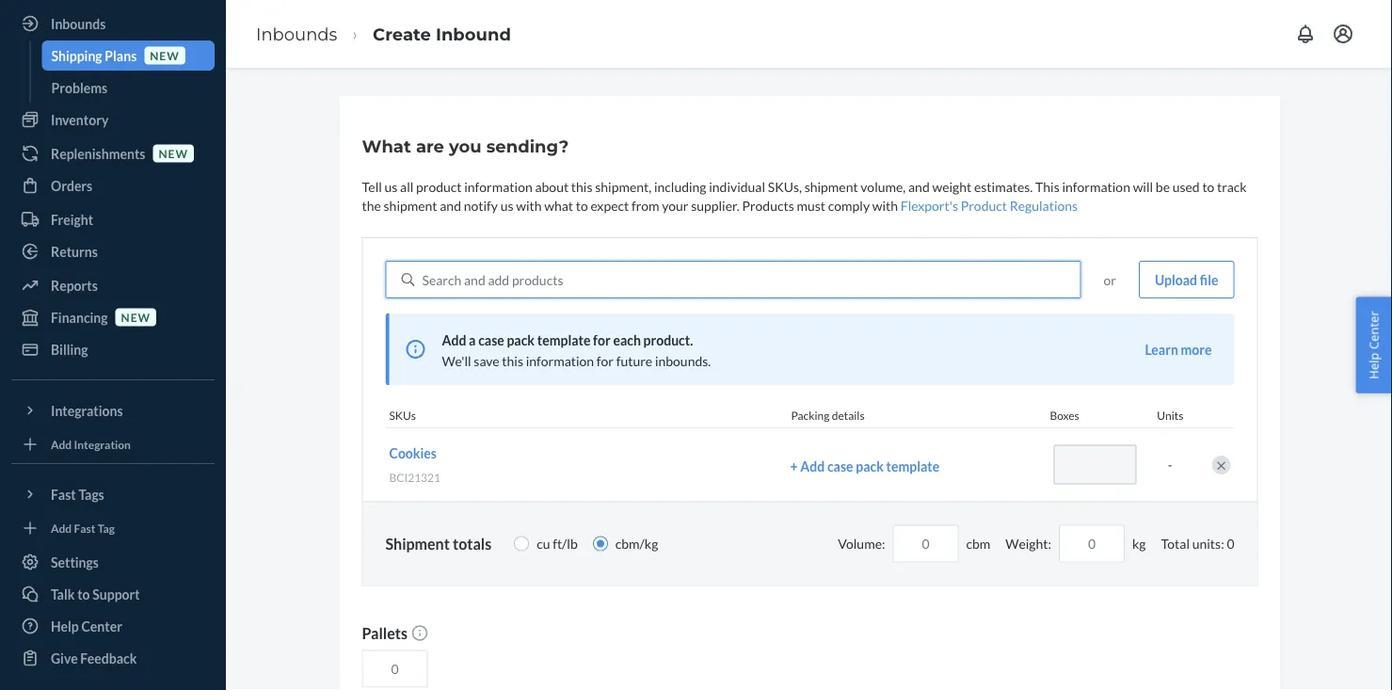 Task type: describe. For each thing, give the bounding box(es) containing it.
pack for add
[[856, 459, 884, 475]]

open notifications image
[[1295, 23, 1317, 45]]

tell
[[362, 178, 382, 194]]

what
[[362, 136, 411, 156]]

add for add fast tag
[[51, 521, 72, 535]]

learn
[[1145, 341, 1179, 357]]

flexport's product regulations button
[[901, 196, 1078, 215]]

1 vertical spatial shipment
[[384, 197, 437, 213]]

add integration link
[[11, 433, 215, 456]]

file
[[1200, 272, 1219, 288]]

1 with from the left
[[516, 197, 542, 213]]

0 horizontal spatial help center
[[51, 618, 122, 634]]

what are you sending?
[[362, 136, 569, 156]]

template for add
[[887, 459, 940, 475]]

returns
[[51, 243, 98, 259]]

-
[[1168, 457, 1173, 473]]

new for financing
[[121, 310, 151, 324]]

create inbound
[[373, 23, 511, 44]]

boxes
[[1050, 409, 1080, 422]]

integrations button
[[11, 395, 215, 426]]

shipping plans
[[51, 48, 137, 64]]

help center inside button
[[1366, 311, 1383, 379]]

billing
[[51, 341, 88, 357]]

0 horizontal spatial and
[[440, 197, 461, 213]]

about
[[535, 178, 569, 194]]

search and add products
[[422, 272, 564, 288]]

cbm/kg
[[616, 536, 658, 552]]

cu ft/lb
[[537, 536, 578, 552]]

create inbound link
[[373, 23, 511, 44]]

skus,
[[768, 178, 802, 194]]

packing details
[[791, 409, 865, 422]]

skus
[[389, 409, 416, 422]]

information inside add a case pack template for each product. we'll save this information for future inbounds.
[[526, 353, 594, 369]]

feedback
[[80, 650, 137, 666]]

+ add case pack template link
[[790, 457, 1032, 476]]

including
[[654, 178, 707, 194]]

add fast tag
[[51, 521, 115, 535]]

add integration
[[51, 437, 131, 451]]

1 vertical spatial for
[[597, 353, 614, 369]]

supplier.
[[691, 197, 740, 213]]

regulations
[[1010, 197, 1078, 213]]

inbound
[[436, 23, 511, 44]]

0 horizontal spatial help
[[51, 618, 79, 634]]

Number of boxes number field
[[1054, 445, 1137, 485]]

template for a
[[537, 332, 591, 348]]

cookies link
[[389, 445, 437, 461]]

search image
[[402, 273, 415, 286]]

a
[[469, 332, 476, 348]]

talk to support
[[51, 586, 140, 602]]

volume,
[[861, 178, 906, 194]]

new for shipping plans
[[150, 48, 180, 62]]

open account menu image
[[1332, 23, 1355, 45]]

notify
[[464, 197, 498, 213]]

pallets
[[362, 624, 411, 642]]

0
[[1227, 536, 1235, 552]]

information up notify
[[464, 178, 533, 194]]

help center link
[[11, 611, 215, 641]]

this
[[1036, 178, 1060, 194]]

tell us all product information about this shipment, including individual skus, shipment volume, and weight estimates. this information will be used to track the shipment and notify us with what to expect from your supplier. products must comply with
[[362, 178, 1247, 213]]

center inside button
[[1366, 311, 1383, 349]]

+ add case pack template
[[790, 459, 940, 475]]

this inside tell us all product information about this shipment, including individual skus, shipment volume, and weight estimates. this information will be used to track the shipment and notify us with what to expect from your supplier. products must comply with
[[571, 178, 593, 194]]

total units: 0
[[1162, 536, 1235, 552]]

details
[[832, 409, 865, 422]]

products
[[742, 197, 795, 213]]

upload
[[1155, 272, 1198, 288]]

returns link
[[11, 236, 215, 266]]

1 vertical spatial us
[[501, 197, 514, 213]]

upload file button
[[1139, 261, 1235, 298]]

reports
[[51, 277, 98, 293]]

all
[[400, 178, 414, 194]]

units:
[[1193, 536, 1225, 552]]

your
[[662, 197, 689, 213]]

add for add a case pack template for each product. we'll save this information for future inbounds.
[[442, 332, 466, 348]]

add fast tag link
[[11, 517, 215, 540]]

billing link
[[11, 334, 215, 364]]

future
[[616, 353, 653, 369]]

search
[[422, 272, 462, 288]]

+
[[790, 459, 798, 475]]

weight
[[933, 178, 972, 194]]

flexport's
[[901, 197, 959, 213]]

problems
[[51, 80, 107, 96]]

from
[[632, 197, 660, 213]]

we'll
[[442, 353, 471, 369]]

product
[[961, 197, 1008, 213]]

0 vertical spatial to
[[1203, 178, 1215, 194]]



Task type: locate. For each thing, give the bounding box(es) containing it.
us left all
[[385, 178, 398, 194]]

product.
[[644, 332, 693, 348]]

1 horizontal spatial help
[[1366, 353, 1383, 379]]

pack down details
[[856, 459, 884, 475]]

to right talk
[[77, 586, 90, 602]]

2 vertical spatial to
[[77, 586, 90, 602]]

shipment up comply
[[805, 178, 858, 194]]

case inside row
[[828, 459, 854, 475]]

volume:
[[838, 536, 886, 552]]

1 horizontal spatial template
[[887, 459, 940, 475]]

settings
[[51, 554, 99, 570]]

2 horizontal spatial to
[[1203, 178, 1215, 194]]

0 vertical spatial this
[[571, 178, 593, 194]]

weight:
[[1006, 536, 1052, 552]]

1 vertical spatial fast
[[74, 521, 96, 535]]

pack inside + add case pack template link
[[856, 459, 884, 475]]

total
[[1162, 536, 1190, 552]]

1 vertical spatial center
[[81, 618, 122, 634]]

learn more
[[1145, 341, 1212, 357]]

0 vertical spatial center
[[1366, 311, 1383, 349]]

template inside + add case pack template link
[[887, 459, 940, 475]]

us
[[385, 178, 398, 194], [501, 197, 514, 213]]

1 0 text field from the left
[[893, 525, 959, 562]]

cbm
[[967, 536, 991, 552]]

each
[[613, 332, 641, 348]]

case for add
[[828, 459, 854, 475]]

add for add integration
[[51, 437, 72, 451]]

2 vertical spatial and
[[464, 272, 486, 288]]

cu
[[537, 536, 550, 552]]

row
[[386, 428, 1235, 501]]

2 horizontal spatial and
[[909, 178, 930, 194]]

add inside add fast tag link
[[51, 521, 72, 535]]

0 text field
[[893, 525, 959, 562], [1059, 525, 1125, 562]]

add right the +
[[801, 459, 825, 475]]

0 vertical spatial new
[[150, 48, 180, 62]]

be
[[1156, 178, 1170, 194]]

0 vertical spatial pack
[[507, 332, 535, 348]]

0 text field for volume:
[[893, 525, 959, 562]]

shipment totals
[[386, 534, 492, 553]]

and left "add"
[[464, 272, 486, 288]]

1 vertical spatial to
[[576, 197, 588, 213]]

units
[[1158, 409, 1184, 422]]

track
[[1218, 178, 1247, 194]]

2 with from the left
[[873, 197, 898, 213]]

1 horizontal spatial 0 text field
[[1059, 525, 1125, 562]]

None radio
[[593, 536, 608, 551]]

1 horizontal spatial to
[[576, 197, 588, 213]]

add inside + add case pack template link
[[801, 459, 825, 475]]

pack right a
[[507, 332, 535, 348]]

0 horizontal spatial 0 text field
[[893, 525, 959, 562]]

kg
[[1133, 536, 1146, 552]]

new for replenishments
[[159, 146, 188, 160]]

and
[[909, 178, 930, 194], [440, 197, 461, 213], [464, 272, 486, 288]]

new up orders link
[[159, 146, 188, 160]]

information left will
[[1063, 178, 1131, 194]]

1 horizontal spatial inbounds
[[256, 23, 337, 44]]

to inside button
[[77, 586, 90, 602]]

flexport's product regulations
[[901, 197, 1078, 213]]

1 vertical spatial help
[[51, 618, 79, 634]]

and down product
[[440, 197, 461, 213]]

sending?
[[487, 136, 569, 156]]

2 vertical spatial new
[[121, 310, 151, 324]]

packing
[[791, 409, 830, 422]]

0 vertical spatial us
[[385, 178, 398, 194]]

0 horizontal spatial case
[[478, 332, 504, 348]]

orders
[[51, 177, 92, 194]]

fast tags
[[51, 486, 104, 502]]

1 horizontal spatial with
[[873, 197, 898, 213]]

what
[[544, 197, 573, 213]]

us right notify
[[501, 197, 514, 213]]

will
[[1133, 178, 1154, 194]]

add a case pack template for each product. we'll save this information for future inbounds.
[[442, 332, 711, 369]]

0 horizontal spatial with
[[516, 197, 542, 213]]

case right the +
[[828, 459, 854, 475]]

information
[[464, 178, 533, 194], [1063, 178, 1131, 194], [526, 353, 594, 369]]

0 horizontal spatial inbounds link
[[11, 8, 215, 39]]

1 vertical spatial and
[[440, 197, 461, 213]]

0 text field for weight:
[[1059, 525, 1125, 562]]

inventory link
[[11, 105, 215, 135]]

fast left tags
[[51, 486, 76, 502]]

0 horizontal spatial template
[[537, 332, 591, 348]]

1 horizontal spatial shipment
[[805, 178, 858, 194]]

case inside add a case pack template for each product. we'll save this information for future inbounds.
[[478, 332, 504, 348]]

used
[[1173, 178, 1200, 194]]

breadcrumbs navigation
[[241, 6, 526, 61]]

add
[[442, 332, 466, 348], [51, 437, 72, 451], [801, 459, 825, 475], [51, 521, 72, 535]]

inbounds link
[[11, 8, 215, 39], [256, 23, 337, 44]]

financing
[[51, 309, 108, 325]]

to right what at the left
[[576, 197, 588, 213]]

help center
[[1366, 311, 1383, 379], [51, 618, 122, 634]]

0 vertical spatial and
[[909, 178, 930, 194]]

inbounds link inside breadcrumbs navigation
[[256, 23, 337, 44]]

you
[[449, 136, 482, 156]]

replenishments
[[51, 145, 145, 161]]

shipment
[[805, 178, 858, 194], [384, 197, 437, 213]]

2 0 text field from the left
[[1059, 525, 1125, 562]]

1 horizontal spatial case
[[828, 459, 854, 475]]

with down volume,
[[873, 197, 898, 213]]

shipment,
[[595, 178, 652, 194]]

1 horizontal spatial and
[[464, 272, 486, 288]]

row containing cookies
[[386, 428, 1235, 501]]

cookies
[[389, 445, 437, 461]]

pack inside add a case pack template for each product. we'll save this information for future inbounds.
[[507, 332, 535, 348]]

give feedback
[[51, 650, 137, 666]]

1 vertical spatial new
[[159, 146, 188, 160]]

add up settings
[[51, 521, 72, 535]]

this right save at the bottom left of the page
[[502, 353, 524, 369]]

fast inside "dropdown button"
[[51, 486, 76, 502]]

0 horizontal spatial us
[[385, 178, 398, 194]]

new down reports link
[[121, 310, 151, 324]]

information right save at the bottom left of the page
[[526, 353, 594, 369]]

integration
[[74, 437, 131, 451]]

1 horizontal spatial us
[[501, 197, 514, 213]]

0 vertical spatial case
[[478, 332, 504, 348]]

1 horizontal spatial this
[[571, 178, 593, 194]]

give
[[51, 650, 78, 666]]

0 vertical spatial template
[[537, 332, 591, 348]]

upload file
[[1155, 272, 1219, 288]]

are
[[416, 136, 444, 156]]

1 vertical spatial pack
[[856, 459, 884, 475]]

0 horizontal spatial pack
[[507, 332, 535, 348]]

help
[[1366, 353, 1383, 379], [51, 618, 79, 634]]

new right "plans"
[[150, 48, 180, 62]]

0 vertical spatial for
[[593, 332, 611, 348]]

1 horizontal spatial center
[[1366, 311, 1383, 349]]

for left each
[[593, 332, 611, 348]]

0 vertical spatial shipment
[[805, 178, 858, 194]]

case for a
[[478, 332, 504, 348]]

case
[[478, 332, 504, 348], [828, 459, 854, 475]]

for left future
[[597, 353, 614, 369]]

pack for a
[[507, 332, 535, 348]]

the
[[362, 197, 381, 213]]

help inside button
[[1366, 353, 1383, 379]]

1 horizontal spatial help center
[[1366, 311, 1383, 379]]

add left a
[[442, 332, 466, 348]]

to right used
[[1203, 178, 1215, 194]]

individual
[[709, 178, 766, 194]]

center
[[1366, 311, 1383, 349], [81, 618, 122, 634]]

tag
[[98, 521, 115, 535]]

0 text field
[[362, 650, 428, 688]]

fast left tag
[[74, 521, 96, 535]]

and up the flexport's
[[909, 178, 930, 194]]

inventory
[[51, 112, 109, 128]]

1 vertical spatial this
[[502, 353, 524, 369]]

plans
[[105, 48, 137, 64]]

tags
[[79, 486, 104, 502]]

1 vertical spatial case
[[828, 459, 854, 475]]

1 horizontal spatial pack
[[856, 459, 884, 475]]

products
[[512, 272, 564, 288]]

1 vertical spatial help center
[[51, 618, 122, 634]]

0 horizontal spatial center
[[81, 618, 122, 634]]

0 vertical spatial fast
[[51, 486, 76, 502]]

0 horizontal spatial shipment
[[384, 197, 437, 213]]

this up what at the left
[[571, 178, 593, 194]]

freight link
[[11, 204, 215, 234]]

0 horizontal spatial inbounds
[[51, 16, 106, 32]]

shipment
[[386, 534, 450, 553]]

product
[[416, 178, 462, 194]]

talk to support button
[[11, 579, 215, 609]]

0 text field left cbm
[[893, 525, 959, 562]]

0 text field left kg
[[1059, 525, 1125, 562]]

add
[[488, 272, 510, 288]]

problems link
[[42, 73, 215, 103]]

case right a
[[478, 332, 504, 348]]

fast tags button
[[11, 479, 215, 509]]

add inside add integration link
[[51, 437, 72, 451]]

None radio
[[514, 536, 529, 551]]

ft/lb
[[553, 536, 578, 552]]

more
[[1181, 341, 1212, 357]]

0 horizontal spatial to
[[77, 586, 90, 602]]

inbounds.
[[655, 353, 711, 369]]

0 vertical spatial help center
[[1366, 311, 1383, 379]]

with down about
[[516, 197, 542, 213]]

shipment down all
[[384, 197, 437, 213]]

add inside add a case pack template for each product. we'll save this information for future inbounds.
[[442, 332, 466, 348]]

learn more button
[[1145, 340, 1212, 359]]

integrations
[[51, 403, 123, 419]]

support
[[93, 586, 140, 602]]

totals
[[453, 534, 492, 553]]

0 vertical spatial help
[[1366, 353, 1383, 379]]

estimates.
[[975, 178, 1033, 194]]

expect
[[591, 197, 629, 213]]

template inside add a case pack template for each product. we'll save this information for future inbounds.
[[537, 332, 591, 348]]

1 horizontal spatial inbounds link
[[256, 23, 337, 44]]

this
[[571, 178, 593, 194], [502, 353, 524, 369]]

or
[[1104, 272, 1117, 288]]

inbounds inside breadcrumbs navigation
[[256, 23, 337, 44]]

freight
[[51, 211, 93, 227]]

this inside add a case pack template for each product. we'll save this information for future inbounds.
[[502, 353, 524, 369]]

1 vertical spatial template
[[887, 459, 940, 475]]

add left the integration
[[51, 437, 72, 451]]

0 horizontal spatial this
[[502, 353, 524, 369]]

talk
[[51, 586, 75, 602]]



Task type: vqa. For each thing, say whether or not it's contained in the screenshot.
Talk to Support
yes



